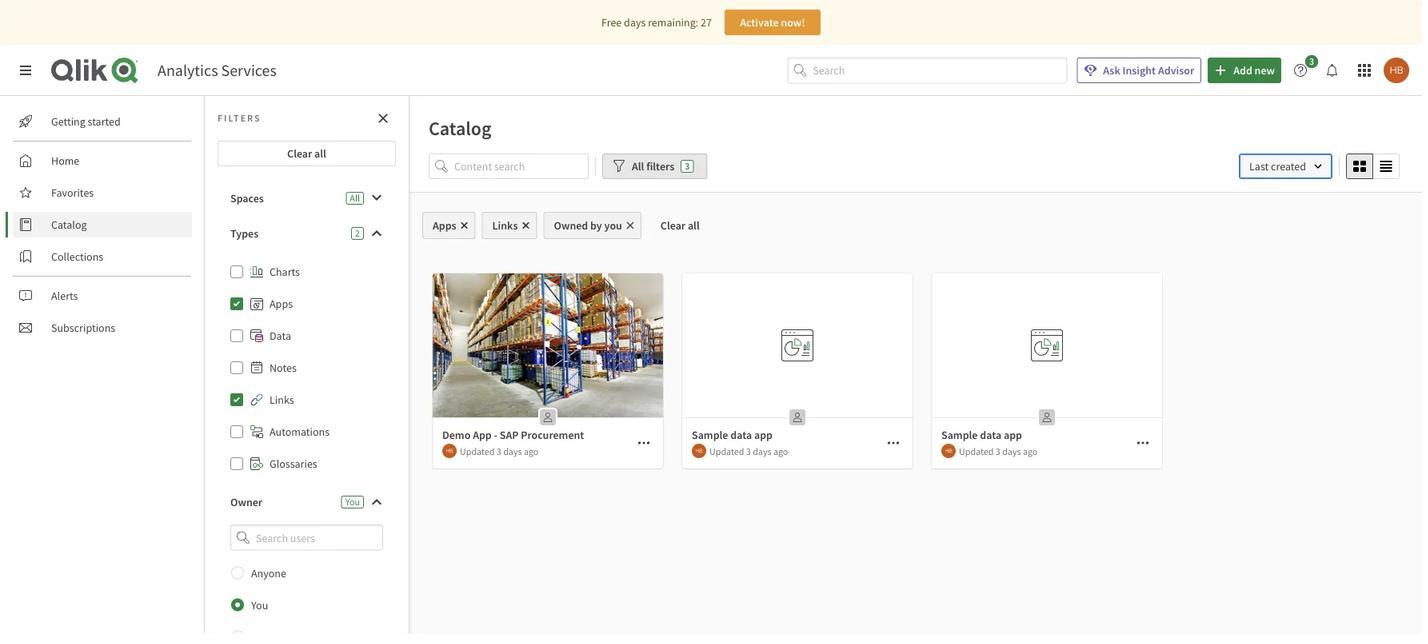 Task type: vqa. For each thing, say whether or not it's contained in the screenshot.
2nd the app from the bottom of the page
no



Task type: locate. For each thing, give the bounding box(es) containing it.
2 horizontal spatial personal element
[[1035, 405, 1060, 430]]

days for bottom howard brown image
[[503, 445, 522, 457]]

1 horizontal spatial ago
[[774, 445, 788, 457]]

0 horizontal spatial howard brown image
[[442, 444, 457, 458]]

None field
[[218, 525, 396, 551]]

1 horizontal spatial all
[[688, 218, 700, 233]]

0 vertical spatial clear all
[[287, 146, 326, 161]]

1 vertical spatial links
[[270, 393, 294, 407]]

sample data app for howard brown element corresponding to first personal element from the right
[[942, 428, 1022, 442]]

howard brown image
[[692, 444, 706, 458], [942, 444, 956, 458]]

owned
[[554, 218, 588, 233]]

catalog link
[[13, 212, 192, 238]]

0 horizontal spatial sample
[[692, 428, 728, 442]]

started
[[88, 114, 121, 129]]

you
[[345, 496, 360, 508], [251, 598, 268, 613]]

data for howard brown element corresponding to 2nd personal element from the right
[[731, 428, 752, 442]]

0 horizontal spatial apps
[[270, 297, 293, 311]]

notes
[[270, 361, 297, 375]]

owned by you button
[[544, 212, 642, 239]]

sample data app
[[692, 428, 773, 442], [942, 428, 1022, 442]]

app for 2nd personal element from the right
[[754, 428, 773, 442]]

0 horizontal spatial personal element
[[535, 405, 561, 430]]

apps
[[433, 218, 457, 233], [270, 297, 293, 311]]

insight
[[1123, 63, 1156, 78]]

1 ago from the left
[[524, 445, 539, 457]]

1 vertical spatial all
[[350, 192, 360, 204]]

2 data from the left
[[980, 428, 1002, 442]]

3 howard brown element from the left
[[942, 444, 956, 458]]

1 horizontal spatial clear all button
[[648, 212, 713, 239]]

free
[[602, 15, 622, 30]]

2 more actions image from the left
[[887, 437, 900, 450]]

last created
[[1250, 159, 1307, 174]]

links
[[493, 218, 518, 233], [270, 393, 294, 407]]

0 vertical spatial all
[[632, 159, 644, 174]]

0 horizontal spatial all
[[315, 146, 326, 161]]

demo
[[442, 428, 471, 442]]

1 horizontal spatial clear
[[661, 218, 686, 233]]

sample
[[692, 428, 728, 442], [942, 428, 978, 442]]

0 vertical spatial links
[[493, 218, 518, 233]]

howard brown element for 2nd personal element from the right
[[692, 444, 706, 458]]

0 horizontal spatial clear all
[[287, 146, 326, 161]]

1 vertical spatial you
[[251, 598, 268, 613]]

ask
[[1104, 63, 1121, 78]]

2 horizontal spatial updated
[[959, 445, 994, 457]]

catalog inside catalog link
[[51, 218, 87, 232]]

by
[[590, 218, 602, 233]]

days
[[624, 15, 646, 30], [503, 445, 522, 457], [753, 445, 772, 457], [1003, 445, 1021, 457]]

updated 3 days ago
[[460, 445, 539, 457], [710, 445, 788, 457], [959, 445, 1038, 457]]

0 vertical spatial howard brown image
[[1384, 58, 1410, 83]]

1 vertical spatial clear
[[661, 218, 686, 233]]

add new
[[1234, 63, 1275, 78]]

0 horizontal spatial sample data app
[[692, 428, 773, 442]]

howard brown image
[[1384, 58, 1410, 83], [442, 444, 457, 458]]

0 vertical spatial clear all button
[[218, 141, 396, 166]]

1 horizontal spatial howard brown image
[[942, 444, 956, 458]]

0 vertical spatial all
[[315, 146, 326, 161]]

0 horizontal spatial clear
[[287, 146, 312, 161]]

0 horizontal spatial links
[[270, 393, 294, 407]]

3
[[1310, 55, 1315, 68], [685, 160, 690, 172], [497, 445, 502, 457], [746, 445, 751, 457], [996, 445, 1001, 457]]

2 howard brown image from the left
[[942, 444, 956, 458]]

1 vertical spatial clear all
[[661, 218, 700, 233]]

1 horizontal spatial all
[[632, 159, 644, 174]]

apps inside "button"
[[433, 218, 457, 233]]

apps up data on the bottom left
[[270, 297, 293, 311]]

add
[[1234, 63, 1253, 78]]

links inside button
[[493, 218, 518, 233]]

all
[[632, 159, 644, 174], [350, 192, 360, 204]]

advisor
[[1158, 63, 1195, 78]]

2 sample data app from the left
[[942, 428, 1022, 442]]

0 vertical spatial clear
[[287, 146, 312, 161]]

you up search users 'text box'
[[345, 496, 360, 508]]

1 data from the left
[[731, 428, 752, 442]]

howard brown element
[[442, 444, 457, 458], [692, 444, 706, 458], [942, 444, 956, 458]]

0 horizontal spatial all
[[350, 192, 360, 204]]

analytics services
[[158, 60, 277, 80]]

filters
[[218, 112, 261, 124]]

spaces
[[230, 191, 264, 206]]

0 horizontal spatial app
[[754, 428, 773, 442]]

clear all button down filters
[[648, 212, 713, 239]]

links right apps "button"
[[493, 218, 518, 233]]

analytics services element
[[158, 60, 277, 80]]

1 horizontal spatial sample
[[942, 428, 978, 442]]

apps left the links button
[[433, 218, 457, 233]]

1 horizontal spatial personal element
[[785, 405, 811, 430]]

1 horizontal spatial catalog
[[429, 116, 492, 140]]

1 horizontal spatial howard brown element
[[692, 444, 706, 458]]

you inside owner "option group"
[[251, 598, 268, 613]]

1 horizontal spatial you
[[345, 496, 360, 508]]

app
[[754, 428, 773, 442], [1004, 428, 1022, 442]]

1 howard brown image from the left
[[692, 444, 706, 458]]

3 ago from the left
[[1023, 445, 1038, 457]]

anyone
[[251, 566, 286, 581]]

links down notes
[[270, 393, 294, 407]]

more actions image
[[638, 437, 650, 450], [887, 437, 900, 450]]

1 vertical spatial all
[[688, 218, 700, 233]]

2 app from the left
[[1004, 428, 1022, 442]]

1 horizontal spatial updated 3 days ago
[[710, 445, 788, 457]]

all
[[315, 146, 326, 161], [688, 218, 700, 233]]

sample data app for howard brown element corresponding to 2nd personal element from the right
[[692, 428, 773, 442]]

clear
[[287, 146, 312, 161], [661, 218, 686, 233]]

automations
[[270, 425, 330, 439]]

3 updated 3 days ago from the left
[[959, 445, 1038, 457]]

charts
[[270, 265, 300, 279]]

all left filters
[[632, 159, 644, 174]]

1 horizontal spatial clear all
[[661, 218, 700, 233]]

0 horizontal spatial updated
[[460, 445, 495, 457]]

0 horizontal spatial data
[[731, 428, 752, 442]]

1 sample from the left
[[692, 428, 728, 442]]

2 horizontal spatial howard brown element
[[942, 444, 956, 458]]

3 updated from the left
[[959, 445, 994, 457]]

now!
[[781, 15, 805, 30]]

Last created field
[[1239, 154, 1333, 179]]

catalog up content search 'text box'
[[429, 116, 492, 140]]

clear all button
[[218, 141, 396, 166], [648, 212, 713, 239]]

all filters
[[632, 159, 675, 174]]

searchbar element
[[788, 57, 1068, 83]]

all inside filters region
[[632, 159, 644, 174]]

0 horizontal spatial howard brown image
[[692, 444, 706, 458]]

0 horizontal spatial you
[[251, 598, 268, 613]]

0 horizontal spatial catalog
[[51, 218, 87, 232]]

favorites link
[[13, 180, 192, 206]]

links button
[[482, 212, 537, 239]]

ago
[[524, 445, 539, 457], [774, 445, 788, 457], [1023, 445, 1038, 457]]

27
[[701, 15, 712, 30]]

2 horizontal spatial ago
[[1023, 445, 1038, 457]]

activate now! link
[[725, 10, 821, 35]]

data
[[731, 428, 752, 442], [980, 428, 1002, 442]]

close sidebar menu image
[[19, 64, 32, 77]]

1 horizontal spatial data
[[980, 428, 1002, 442]]

1 sample data app from the left
[[692, 428, 773, 442]]

activate
[[740, 15, 779, 30]]

switch view group
[[1347, 154, 1400, 179]]

0 horizontal spatial ago
[[524, 445, 539, 457]]

2 horizontal spatial updated 3 days ago
[[959, 445, 1038, 457]]

catalog down "favorites"
[[51, 218, 87, 232]]

1 horizontal spatial updated
[[710, 445, 744, 457]]

1 horizontal spatial app
[[1004, 428, 1022, 442]]

1 vertical spatial apps
[[270, 297, 293, 311]]

owned by you
[[554, 218, 622, 233]]

1 horizontal spatial links
[[493, 218, 518, 233]]

1 howard brown element from the left
[[442, 444, 457, 458]]

catalog
[[429, 116, 492, 140], [51, 218, 87, 232]]

types
[[230, 226, 259, 241]]

apps button
[[422, 212, 476, 239]]

0 horizontal spatial howard brown element
[[442, 444, 457, 458]]

1 horizontal spatial more actions image
[[887, 437, 900, 450]]

0 horizontal spatial updated 3 days ago
[[460, 445, 539, 457]]

updated
[[460, 445, 495, 457], [710, 445, 744, 457], [959, 445, 994, 457]]

personal element
[[535, 405, 561, 430], [785, 405, 811, 430], [1035, 405, 1060, 430]]

1 more actions image from the left
[[638, 437, 650, 450]]

favorites
[[51, 186, 94, 200]]

all for all filters
[[632, 159, 644, 174]]

you down "anyone"
[[251, 598, 268, 613]]

1 vertical spatial catalog
[[51, 218, 87, 232]]

1 horizontal spatial sample data app
[[942, 428, 1022, 442]]

2 howard brown element from the left
[[692, 444, 706, 458]]

3 personal element from the left
[[1035, 405, 1060, 430]]

0 vertical spatial apps
[[433, 218, 457, 233]]

activate now!
[[740, 15, 805, 30]]

all up 2
[[350, 192, 360, 204]]

sap
[[500, 428, 519, 442]]

1 horizontal spatial apps
[[433, 218, 457, 233]]

1 app from the left
[[754, 428, 773, 442]]

clear all button up spaces
[[218, 141, 396, 166]]

created
[[1271, 159, 1307, 174]]

clear all
[[287, 146, 326, 161], [661, 218, 700, 233]]

0 horizontal spatial more actions image
[[638, 437, 650, 450]]

-
[[494, 428, 498, 442]]



Task type: describe. For each thing, give the bounding box(es) containing it.
howard brown image for howard brown element corresponding to first personal element from the right
[[942, 444, 956, 458]]

filters region
[[410, 150, 1423, 192]]

all for bottommost clear all button
[[688, 218, 700, 233]]

howard brown image for howard brown element corresponding to 2nd personal element from the right
[[692, 444, 706, 458]]

days for howard brown icon associated with howard brown element corresponding to first personal element from the right
[[1003, 445, 1021, 457]]

2 ago from the left
[[774, 445, 788, 457]]

1 horizontal spatial howard brown image
[[1384, 58, 1410, 83]]

1 updated from the left
[[460, 445, 495, 457]]

services
[[221, 60, 277, 80]]

2 personal element from the left
[[785, 405, 811, 430]]

alerts
[[51, 289, 78, 303]]

0 vertical spatial catalog
[[429, 116, 492, 140]]

app for first personal element from the right
[[1004, 428, 1022, 442]]

you
[[605, 218, 622, 233]]

3 for first personal element
[[497, 445, 502, 457]]

2 updated from the left
[[710, 445, 744, 457]]

ask insight advisor button
[[1077, 58, 1202, 83]]

data for howard brown element corresponding to first personal element from the right
[[980, 428, 1002, 442]]

3 for 2nd personal element from the right
[[746, 445, 751, 457]]

1 vertical spatial clear all button
[[648, 212, 713, 239]]

remaining:
[[648, 15, 699, 30]]

0 vertical spatial you
[[345, 496, 360, 508]]

home link
[[13, 148, 192, 174]]

Search text field
[[813, 57, 1068, 83]]

2 updated 3 days ago from the left
[[710, 445, 788, 457]]

alerts link
[[13, 283, 192, 309]]

collections
[[51, 250, 103, 264]]

clear for bottommost clear all button
[[661, 218, 686, 233]]

3 for first personal element from the right
[[996, 445, 1001, 457]]

owner
[[230, 495, 262, 510]]

clear all for bottommost clear all button
[[661, 218, 700, 233]]

2 sample from the left
[[942, 428, 978, 442]]

clear for left clear all button
[[287, 146, 312, 161]]

app
[[473, 428, 492, 442]]

3 button
[[1288, 55, 1323, 83]]

ask insight advisor
[[1104, 63, 1195, 78]]

collections link
[[13, 244, 192, 270]]

procurement
[[521, 428, 584, 442]]

0 horizontal spatial clear all button
[[218, 141, 396, 166]]

glossaries
[[270, 457, 317, 471]]

subscriptions
[[51, 321, 115, 335]]

all for left clear all button
[[315, 146, 326, 161]]

owner option group
[[218, 557, 396, 634]]

data
[[270, 329, 291, 343]]

analytics
[[158, 60, 218, 80]]

howard brown element for first personal element
[[442, 444, 457, 458]]

2
[[355, 227, 360, 240]]

new
[[1255, 63, 1275, 78]]

last
[[1250, 159, 1269, 174]]

add new button
[[1208, 58, 1282, 83]]

clear all for left clear all button
[[287, 146, 326, 161]]

more actions image
[[1137, 437, 1150, 450]]

qlik sense app image
[[433, 274, 663, 418]]

Search users text field
[[253, 525, 364, 551]]

demo app - sap procurement
[[442, 428, 584, 442]]

1 vertical spatial howard brown image
[[442, 444, 457, 458]]

3 inside filters region
[[685, 160, 690, 172]]

free days remaining: 27
[[602, 15, 712, 30]]

1 personal element from the left
[[535, 405, 561, 430]]

home
[[51, 154, 79, 168]]

Content search text field
[[454, 154, 589, 179]]

getting started
[[51, 114, 121, 129]]

getting started link
[[13, 109, 192, 134]]

navigation pane element
[[0, 102, 204, 347]]

filters
[[647, 159, 675, 174]]

more actions image for demo app - sap procurement
[[638, 437, 650, 450]]

subscriptions link
[[13, 315, 192, 341]]

more actions image for sample data app
[[887, 437, 900, 450]]

days for howard brown element corresponding to 2nd personal element from the right howard brown icon
[[753, 445, 772, 457]]

3 inside dropdown button
[[1310, 55, 1315, 68]]

1 updated 3 days ago from the left
[[460, 445, 539, 457]]

getting
[[51, 114, 85, 129]]

all for all
[[350, 192, 360, 204]]

howard brown element for first personal element from the right
[[942, 444, 956, 458]]



